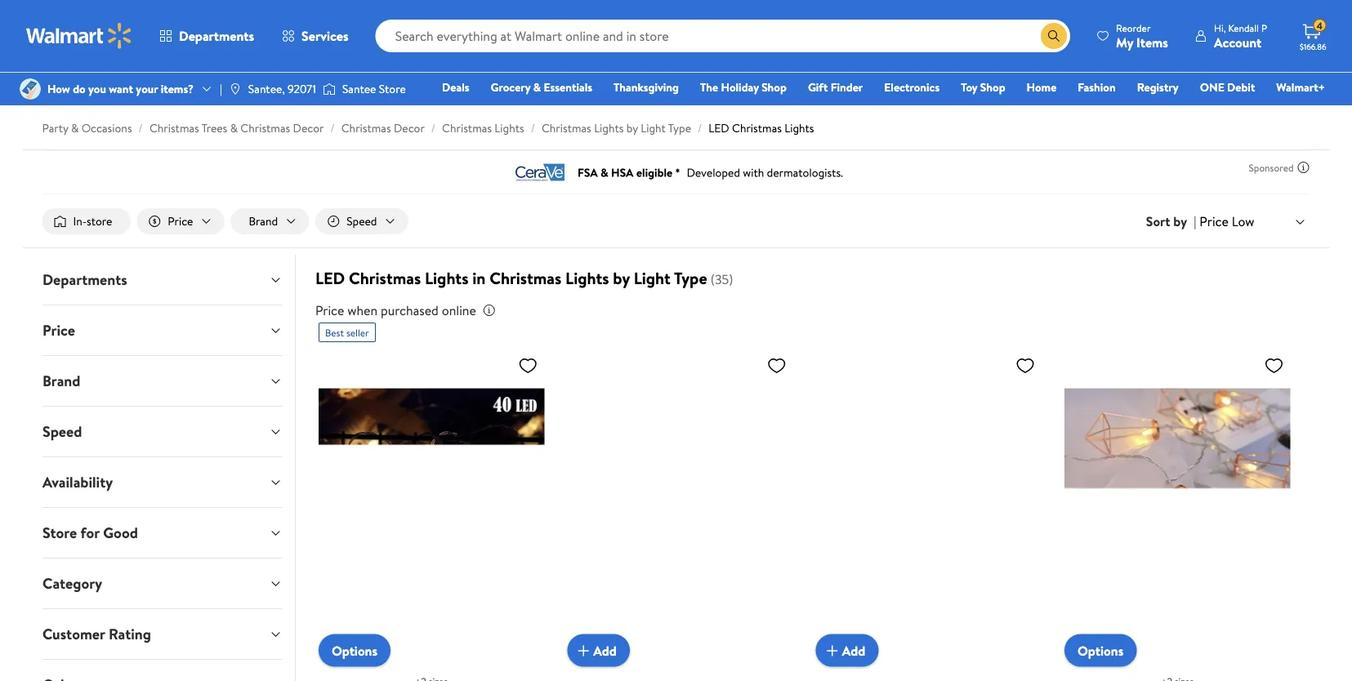 Task type: describe. For each thing, give the bounding box(es) containing it.
customer rating button
[[29, 609, 295, 659]]

1 shop from the left
[[761, 79, 787, 95]]

party
[[42, 120, 68, 136]]

2 shop from the left
[[980, 79, 1005, 95]]

speed inside "sort and filter section" element
[[346, 213, 377, 229]]

registry link
[[1130, 78, 1186, 96]]

the
[[700, 79, 718, 95]]

add to favorites list, christmas led star string lights, 19.68ft 40led string lights indoor/outdoor waterproof decorative light, starry fairy string lights for bedroom, garden, christmas tree, wedding, usb power, i0959 image
[[518, 355, 538, 376]]

1 vertical spatial price button
[[29, 306, 295, 355]]

christmas down santee
[[341, 120, 391, 136]]

finder
[[831, 79, 863, 95]]

your
[[136, 81, 158, 97]]

add button for add to favorites list, betus 10 pack wine bottles cork string lights battery powered decorations for wedding, christmas & party 'icon'
[[816, 635, 878, 667]]

you
[[88, 81, 106, 97]]

customer
[[42, 624, 105, 645]]

gift
[[808, 79, 828, 95]]

electronics link
[[877, 78, 947, 96]]

one debit link
[[1192, 78, 1262, 96]]

for
[[80, 523, 99, 543]]

(35)
[[710, 270, 733, 288]]

christmas lights by light type link
[[542, 120, 691, 136]]

christmas down deals
[[442, 120, 492, 136]]

availability tab
[[29, 458, 295, 507]]

trees
[[202, 120, 227, 136]]

led christmas lights in christmas lights by light type (35)
[[315, 267, 733, 290]]

speed button inside "sort and filter section" element
[[315, 208, 408, 235]]

christmas down essentials in the left of the page
[[542, 120, 591, 136]]

fashion link
[[1070, 78, 1123, 96]]

deals link
[[435, 78, 477, 96]]

deals
[[442, 79, 469, 95]]

home link
[[1019, 78, 1064, 96]]

occasions
[[81, 120, 132, 136]]

Walmart Site-Wide search field
[[375, 20, 1070, 52]]

1 horizontal spatial &
[[230, 120, 238, 136]]

home
[[1027, 79, 1057, 95]]

one debit
[[1200, 79, 1255, 95]]

category
[[42, 574, 102, 594]]

1 vertical spatial brand button
[[29, 356, 295, 406]]

0 horizontal spatial speed button
[[29, 407, 295, 457]]

departments inside departments tab
[[42, 270, 127, 290]]

availability button
[[29, 458, 295, 507]]

1 horizontal spatial store
[[379, 81, 406, 97]]

toy shop
[[961, 79, 1005, 95]]

christmas right "in"
[[489, 267, 561, 290]]

led christmas lights link
[[709, 120, 814, 136]]

reorder my items
[[1116, 21, 1168, 51]]

1 horizontal spatial led
[[709, 120, 729, 136]]

speed tab
[[29, 407, 295, 457]]

Search search field
[[375, 20, 1070, 52]]

walmart+ link
[[1269, 78, 1332, 96]]

 image for how do you want your items?
[[20, 78, 41, 100]]

& for grocery
[[533, 79, 541, 95]]

options for twinkle star 10 led 6.6 ft diamond string lights battery operated, geometric string lights warm white, rose gold metal lamps décor christmas lights image
[[1078, 642, 1123, 660]]

one
[[1200, 79, 1224, 95]]

kendall
[[1228, 21, 1259, 35]]

0 vertical spatial departments
[[179, 27, 254, 45]]

departments tab
[[29, 255, 295, 305]]

toy shop link
[[953, 78, 1013, 96]]

the holiday shop
[[700, 79, 787, 95]]

good
[[103, 523, 138, 543]]

sort by |
[[1146, 212, 1196, 230]]

christmas trees & christmas decor link
[[149, 120, 324, 136]]

add to favorites list, tsv 3.28ft usb led strip light 5050 rgb 16 colors for 32-40" tv pc monitor backlight image
[[767, 355, 786, 376]]

sponsored
[[1249, 161, 1294, 174]]

registry
[[1137, 79, 1179, 95]]

store
[[87, 213, 112, 229]]

do
[[73, 81, 86, 97]]

0 vertical spatial |
[[220, 81, 222, 97]]

options link for twinkle star 10 led 6.6 ft diamond string lights battery operated, geometric string lights warm white, rose gold metal lamps décor christmas lights image
[[1065, 635, 1137, 667]]

2 vertical spatial by
[[613, 267, 630, 290]]

twinkle star 10 led 6.6 ft diamond string lights battery operated, geometric string lights warm white, rose gold metal lamps décor christmas lights image
[[1065, 349, 1290, 654]]

1 vertical spatial led
[[315, 267, 345, 290]]

essentials
[[544, 79, 592, 95]]

5 / from the left
[[698, 120, 702, 136]]

christmas decor link
[[341, 120, 425, 136]]

brand for the bottom brand 'dropdown button'
[[42, 371, 80, 391]]

santee
[[342, 81, 376, 97]]

$166.86
[[1300, 41, 1326, 52]]

4
[[1316, 19, 1323, 32]]

how
[[47, 81, 70, 97]]

availability
[[42, 472, 112, 493]]

hi,
[[1214, 21, 1226, 35]]

fashion
[[1078, 79, 1116, 95]]

santee, 92071
[[248, 81, 316, 97]]

services
[[302, 27, 349, 45]]

2 / from the left
[[330, 120, 335, 136]]

grocery & essentials
[[491, 79, 592, 95]]

3 / from the left
[[431, 120, 436, 136]]

the holiday shop link
[[693, 78, 794, 96]]

add for add to cart image
[[593, 642, 617, 660]]

price inside tab
[[42, 320, 75, 341]]

items
[[1136, 33, 1168, 51]]

2 decor from the left
[[394, 120, 425, 136]]

christmas led star string lights, 19.68ft 40led string lights indoor/outdoor waterproof decorative light, starry fairy string lights for bedroom, garden, christmas tree, wedding, usb power, i0959 image
[[319, 349, 544, 654]]

in-store
[[73, 213, 112, 229]]

thanksgiving link
[[606, 78, 686, 96]]

thanksgiving
[[614, 79, 679, 95]]

92071
[[288, 81, 316, 97]]

items?
[[161, 81, 194, 97]]

price low
[[1200, 212, 1254, 230]]

gift finder link
[[800, 78, 870, 96]]



Task type: locate. For each thing, give the bounding box(es) containing it.
type
[[668, 120, 691, 136], [674, 267, 707, 290]]

store for good tab
[[29, 508, 295, 558]]

ad disclaimer and feedback for skylinedisplayad image
[[1297, 161, 1310, 174]]

2 options from the left
[[1078, 642, 1123, 660]]

type left "(35)"
[[674, 267, 707, 290]]

2 horizontal spatial &
[[533, 79, 541, 95]]

price when purchased online
[[315, 302, 476, 319]]

0 horizontal spatial led
[[315, 267, 345, 290]]

brand for brand 'dropdown button' inside the "sort and filter section" element
[[249, 213, 278, 229]]

1 options link from the left
[[319, 635, 391, 667]]

1 vertical spatial departments
[[42, 270, 127, 290]]

1 vertical spatial store
[[42, 523, 77, 543]]

1 decor from the left
[[293, 120, 324, 136]]

2 add button from the left
[[816, 635, 878, 667]]

sort
[[1146, 212, 1170, 230]]

christmas
[[149, 120, 199, 136], [240, 120, 290, 136], [341, 120, 391, 136], [442, 120, 492, 136], [542, 120, 591, 136], [732, 120, 782, 136], [349, 267, 421, 290], [489, 267, 561, 290]]

options link for "christmas led star string lights, 19.68ft 40led string lights indoor/outdoor waterproof decorative light, starry fairy string lights for bedroom, garden, christmas tree, wedding, usb power, i0959" image
[[319, 635, 391, 667]]

1 horizontal spatial shop
[[980, 79, 1005, 95]]

christmas down santee,
[[240, 120, 290, 136]]

p
[[1261, 21, 1267, 35]]

christmas lights link
[[442, 120, 524, 136]]

&
[[533, 79, 541, 95], [71, 120, 79, 136], [230, 120, 238, 136]]

0 horizontal spatial add button
[[567, 635, 630, 667]]

1 horizontal spatial add button
[[816, 635, 878, 667]]

1 vertical spatial brand
[[42, 371, 80, 391]]

shop right toy
[[980, 79, 1005, 95]]

add to cart image
[[574, 641, 593, 661]]

/ down grocery & essentials
[[531, 120, 535, 136]]

1 horizontal spatial options link
[[1065, 635, 1137, 667]]

when
[[347, 302, 378, 319]]

toy
[[961, 79, 977, 95]]

store for good button
[[29, 508, 295, 558]]

light down thanksgiving
[[641, 120, 666, 136]]

/ down the
[[698, 120, 702, 136]]

0 horizontal spatial store
[[42, 523, 77, 543]]

1 horizontal spatial  image
[[229, 83, 242, 96]]

christmas down items?
[[149, 120, 199, 136]]

holiday
[[721, 79, 759, 95]]

decor down 92071
[[293, 120, 324, 136]]

options for "christmas led star string lights, 19.68ft 40led string lights indoor/outdoor waterproof decorative light, starry fairy string lights for bedroom, garden, christmas tree, wedding, usb power, i0959" image
[[332, 642, 377, 660]]

departments up items?
[[179, 27, 254, 45]]

1 vertical spatial |
[[1194, 212, 1196, 230]]

0 horizontal spatial options link
[[319, 635, 391, 667]]

2 add from the left
[[842, 642, 865, 660]]

0 horizontal spatial  image
[[20, 78, 41, 100]]

options
[[332, 642, 377, 660], [1078, 642, 1123, 660]]

/ down deals link
[[431, 120, 436, 136]]

best
[[325, 326, 344, 340]]

0 vertical spatial brand button
[[231, 208, 309, 235]]

by down thanksgiving 'link'
[[626, 120, 638, 136]]

0 vertical spatial type
[[668, 120, 691, 136]]

2 options link from the left
[[1065, 635, 1137, 667]]

/ left the christmas decor link
[[330, 120, 335, 136]]

1 horizontal spatial brand
[[249, 213, 278, 229]]

lights
[[495, 120, 524, 136], [594, 120, 624, 136], [784, 120, 814, 136], [425, 267, 468, 290], [565, 267, 609, 290]]

price inside popup button
[[1200, 212, 1229, 230]]

by down "sort and filter section" element
[[613, 267, 630, 290]]

0 horizontal spatial departments
[[42, 270, 127, 290]]

type down thanksgiving
[[668, 120, 691, 136]]

add
[[593, 642, 617, 660], [842, 642, 865, 660]]

1 options from the left
[[332, 642, 377, 660]]

& right party
[[71, 120, 79, 136]]

party & occasions link
[[42, 120, 132, 136]]

price low button
[[1196, 211, 1310, 232]]

/
[[139, 120, 143, 136], [330, 120, 335, 136], [431, 120, 436, 136], [531, 120, 535, 136], [698, 120, 702, 136]]

1 / from the left
[[139, 120, 143, 136]]

0 vertical spatial price button
[[137, 208, 224, 235]]

 image left the how
[[20, 78, 41, 100]]

services button
[[268, 16, 362, 56]]

0 horizontal spatial speed
[[42, 422, 82, 442]]

christmas down 'the holiday shop' link
[[732, 120, 782, 136]]

1 add button from the left
[[567, 635, 630, 667]]

christmas up "price when purchased online"
[[349, 267, 421, 290]]

brand inside "sort and filter section" element
[[249, 213, 278, 229]]

0 horizontal spatial options
[[332, 642, 377, 660]]

category tab
[[29, 559, 295, 609]]

price tab
[[29, 306, 295, 355]]

| left price low
[[1194, 212, 1196, 230]]

in
[[472, 267, 486, 290]]

& right grocery at the left of page
[[533, 79, 541, 95]]

store
[[379, 81, 406, 97], [42, 523, 77, 543]]

speed inside tab
[[42, 422, 82, 442]]

category button
[[29, 559, 295, 609]]

 image left santee,
[[229, 83, 242, 96]]

options link
[[319, 635, 391, 667], [1065, 635, 1137, 667]]

light
[[641, 120, 666, 136], [634, 267, 671, 290]]

store left for
[[42, 523, 77, 543]]

electronics
[[884, 79, 940, 95]]

1 horizontal spatial |
[[1194, 212, 1196, 230]]

by right the sort
[[1173, 212, 1187, 230]]

departments button
[[145, 16, 268, 56], [29, 255, 295, 305]]

add to favorites list, betus 10 pack wine bottles cork string lights battery powered decorations for wedding, christmas & party image
[[1016, 355, 1035, 376]]

best seller
[[325, 326, 369, 340]]

seller
[[346, 326, 369, 340]]

0 horizontal spatial decor
[[293, 120, 324, 136]]

search icon image
[[1047, 29, 1060, 42]]

1 horizontal spatial speed button
[[315, 208, 408, 235]]

in-store button
[[42, 208, 130, 235]]

1 horizontal spatial departments
[[179, 27, 254, 45]]

price button up brand tab
[[29, 306, 295, 355]]

account
[[1214, 33, 1262, 51]]

low
[[1232, 212, 1254, 230]]

0 vertical spatial light
[[641, 120, 666, 136]]

departments button up items?
[[145, 16, 268, 56]]

want
[[109, 81, 133, 97]]

0 vertical spatial store
[[379, 81, 406, 97]]

add button for add to favorites list, tsv 3.28ft usb led strip light 5050 rgb 16 colors for 32-40" tv pc monitor backlight image on the bottom
[[567, 635, 630, 667]]

decor
[[293, 120, 324, 136], [394, 120, 425, 136]]

 image
[[20, 78, 41, 100], [229, 83, 242, 96]]

brand tab
[[29, 356, 295, 406]]

grocery & essentials link
[[483, 78, 600, 96]]

speed
[[346, 213, 377, 229], [42, 422, 82, 442]]

add to favorites list, twinkle star 10 led 6.6 ft diamond string lights battery operated, geometric string lights warm white, rose gold metal lamps décor christmas lights image
[[1264, 355, 1284, 376]]

1 horizontal spatial speed
[[346, 213, 377, 229]]

1 add from the left
[[593, 642, 617, 660]]

 image
[[323, 81, 336, 97]]

store for good
[[42, 523, 138, 543]]

1 vertical spatial type
[[674, 267, 707, 290]]

0 horizontal spatial brand
[[42, 371, 80, 391]]

1 vertical spatial speed button
[[29, 407, 295, 457]]

how do you want your items?
[[47, 81, 194, 97]]

led down the
[[709, 120, 729, 136]]

legal information image
[[483, 304, 496, 317]]

0 vertical spatial brand
[[249, 213, 278, 229]]

/ right occasions
[[139, 120, 143, 136]]

0 horizontal spatial &
[[71, 120, 79, 136]]

0 vertical spatial departments button
[[145, 16, 268, 56]]

santee,
[[248, 81, 285, 97]]

departments down in-store button
[[42, 270, 127, 290]]

add for add to cart icon
[[842, 642, 865, 660]]

1 vertical spatial departments button
[[29, 255, 295, 305]]

0 vertical spatial led
[[709, 120, 729, 136]]

store right santee
[[379, 81, 406, 97]]

0 horizontal spatial shop
[[761, 79, 787, 95]]

price button
[[137, 208, 224, 235], [29, 306, 295, 355]]

shop right holiday
[[761, 79, 787, 95]]

party & occasions / christmas trees & christmas decor / christmas decor / christmas lights / christmas lights by light type / led christmas lights
[[42, 120, 814, 136]]

4 / from the left
[[531, 120, 535, 136]]

sort and filter section element
[[22, 195, 1330, 248]]

my
[[1116, 33, 1133, 51]]

brand button inside "sort and filter section" element
[[231, 208, 309, 235]]

brand button
[[231, 208, 309, 235], [29, 356, 295, 406]]

customer rating
[[42, 624, 151, 645]]

purchased
[[381, 302, 439, 319]]

0 vertical spatial speed
[[346, 213, 377, 229]]

walmart+
[[1276, 79, 1325, 95]]

in-
[[73, 213, 87, 229]]

tab
[[29, 660, 295, 681]]

0 horizontal spatial |
[[220, 81, 222, 97]]

0 horizontal spatial add
[[593, 642, 617, 660]]

online
[[442, 302, 476, 319]]

add to cart image
[[822, 641, 842, 661]]

shop
[[761, 79, 787, 95], [980, 79, 1005, 95]]

rating
[[108, 624, 151, 645]]

store inside dropdown button
[[42, 523, 77, 543]]

grocery
[[491, 79, 530, 95]]

1 horizontal spatial decor
[[394, 120, 425, 136]]

light down "sort and filter section" element
[[634, 267, 671, 290]]

1 horizontal spatial add
[[842, 642, 865, 660]]

0 vertical spatial by
[[626, 120, 638, 136]]

walmart image
[[26, 23, 132, 49]]

departments button up price tab
[[29, 255, 295, 305]]

| inside "sort and filter section" element
[[1194, 212, 1196, 230]]

santee store
[[342, 81, 406, 97]]

& for party
[[71, 120, 79, 136]]

by inside "sort and filter section" element
[[1173, 212, 1187, 230]]

brand inside tab
[[42, 371, 80, 391]]

price button up departments tab
[[137, 208, 224, 235]]

& right trees
[[230, 120, 238, 136]]

1 vertical spatial by
[[1173, 212, 1187, 230]]

brand
[[249, 213, 278, 229], [42, 371, 80, 391]]

1 vertical spatial speed
[[42, 422, 82, 442]]

1 vertical spatial light
[[634, 267, 671, 290]]

hi, kendall p account
[[1214, 21, 1267, 51]]

gift finder
[[808, 79, 863, 95]]

customer rating tab
[[29, 609, 295, 659]]

led up best
[[315, 267, 345, 290]]

 image for santee, 92071
[[229, 83, 242, 96]]

| up trees
[[220, 81, 222, 97]]

reorder
[[1116, 21, 1151, 35]]

decor down santee store
[[394, 120, 425, 136]]

1 horizontal spatial options
[[1078, 642, 1123, 660]]

|
[[220, 81, 222, 97], [1194, 212, 1196, 230]]

debit
[[1227, 79, 1255, 95]]

0 vertical spatial speed button
[[315, 208, 408, 235]]

departments
[[179, 27, 254, 45], [42, 270, 127, 290]]



Task type: vqa. For each thing, say whether or not it's contained in the screenshot.
bottommost Details button
no



